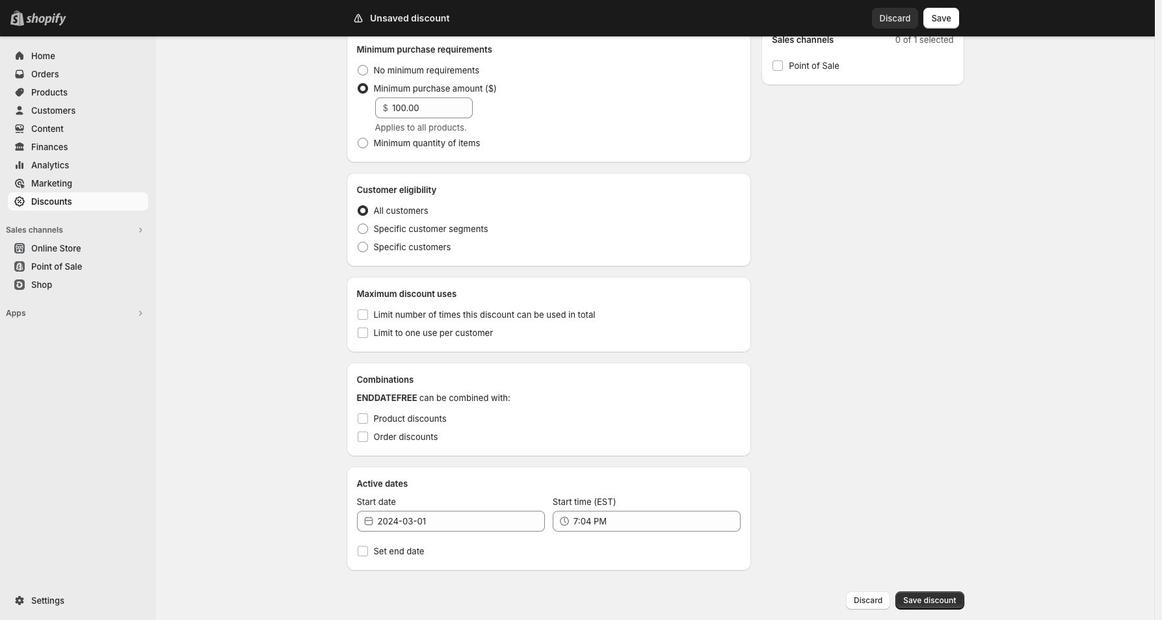 Task type: describe. For each thing, give the bounding box(es) containing it.
Enter time text field
[[574, 511, 741, 532]]



Task type: vqa. For each thing, say whether or not it's contained in the screenshot.
Online inside Online transaction fees for all third-party payment providers 2.0%
no



Task type: locate. For each thing, give the bounding box(es) containing it.
YYYY-MM-DD text field
[[378, 511, 545, 532]]

shopify image
[[26, 13, 66, 26]]

0.00 text field
[[392, 98, 473, 118]]



